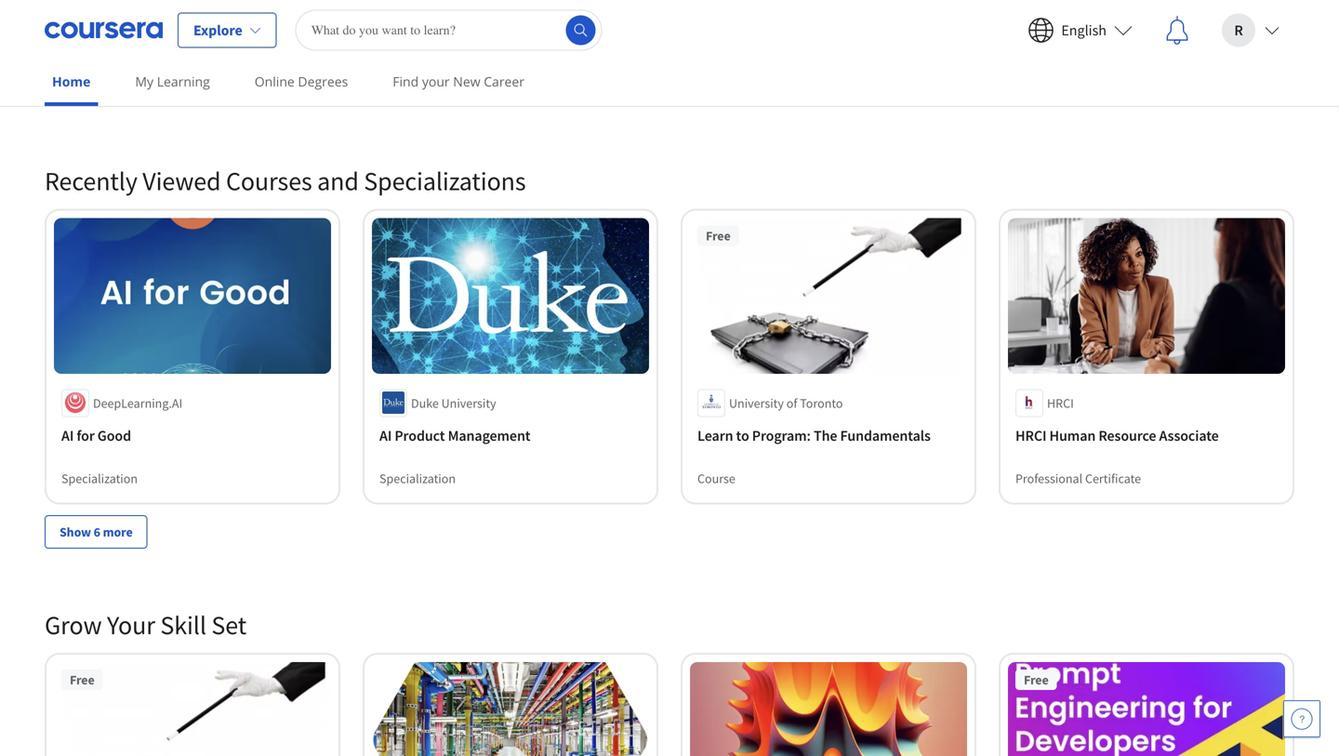 Task type: locate. For each thing, give the bounding box(es) containing it.
free inside recently viewed courses and specializations collection element
[[706, 227, 731, 244]]

2 university from the left
[[729, 394, 784, 411]]

hrci left human
[[1016, 426, 1047, 445]]

product
[[395, 426, 445, 445]]

specialization
[[61, 470, 138, 486], [380, 470, 456, 486]]

toronto
[[800, 394, 843, 411]]

free
[[706, 227, 731, 244], [70, 672, 95, 688], [1024, 672, 1049, 688]]

r button
[[1208, 0, 1295, 60]]

0 vertical spatial more
[[103, 79, 133, 96]]

more inside most popular certificates collection element
[[103, 79, 133, 96]]

skill
[[160, 609, 206, 641]]

explore button
[[178, 13, 277, 48]]

new
[[453, 73, 481, 90]]

recently
[[45, 164, 138, 197]]

0 horizontal spatial university
[[442, 394, 496, 411]]

my
[[135, 73, 154, 90]]

1 horizontal spatial specialization
[[380, 470, 456, 486]]

more right 8
[[103, 79, 133, 96]]

courses
[[226, 164, 312, 197]]

2 ai from the left
[[380, 426, 392, 445]]

1 ai from the left
[[61, 426, 74, 445]]

2 specialization from the left
[[380, 470, 456, 486]]

more right 6 on the left bottom of the page
[[103, 524, 133, 540]]

ai for good
[[61, 426, 131, 445]]

more
[[103, 79, 133, 96], [103, 524, 133, 540]]

ai for ai product management
[[380, 426, 392, 445]]

recently viewed courses and specializations
[[45, 164, 526, 197]]

professional certificate inside recently viewed courses and specializations collection element
[[1016, 470, 1142, 486]]

show 6 more
[[60, 524, 133, 540]]

show
[[60, 79, 91, 96], [60, 524, 91, 540]]

1 horizontal spatial ai
[[380, 426, 392, 445]]

1 horizontal spatial free
[[706, 227, 731, 244]]

0 horizontal spatial hrci
[[1016, 426, 1047, 445]]

1 vertical spatial more
[[103, 524, 133, 540]]

hrci
[[1048, 394, 1074, 411], [1016, 426, 1047, 445]]

help center image
[[1291, 708, 1314, 730]]

2 horizontal spatial free
[[1024, 672, 1049, 688]]

specialization down product
[[380, 470, 456, 486]]

0 horizontal spatial ai
[[61, 426, 74, 445]]

1 vertical spatial show
[[60, 524, 91, 540]]

grow
[[45, 609, 102, 641]]

hrci for hrci
[[1048, 394, 1074, 411]]

2 more from the top
[[103, 524, 133, 540]]

home link
[[45, 60, 98, 106]]

show 8 more button
[[45, 71, 148, 104]]

professional certificate
[[61, 25, 187, 42], [380, 25, 505, 42], [1016, 25, 1142, 42], [1016, 470, 1142, 486]]

1 horizontal spatial hrci
[[1048, 394, 1074, 411]]

recently viewed courses and specializations collection element
[[33, 134, 1306, 579]]

my learning
[[135, 73, 210, 90]]

of
[[787, 394, 798, 411]]

1 vertical spatial hrci
[[1016, 426, 1047, 445]]

english button
[[1014, 0, 1148, 60]]

0 vertical spatial hrci
[[1048, 394, 1074, 411]]

to
[[736, 426, 750, 445]]

hrci human resource associate link
[[1016, 424, 1278, 446]]

professional inside recently viewed courses and specializations collection element
[[1016, 470, 1083, 486]]

1 horizontal spatial university
[[729, 394, 784, 411]]

specialization down the ai for good
[[61, 470, 138, 486]]

specialization for for
[[61, 470, 138, 486]]

0 horizontal spatial specialization
[[61, 470, 138, 486]]

show left 6 on the left bottom of the page
[[60, 524, 91, 540]]

ai
[[61, 426, 74, 445], [380, 426, 392, 445]]

your
[[422, 73, 450, 90]]

english
[[1062, 21, 1107, 40]]

show inside most popular certificates collection element
[[60, 79, 91, 96]]

show 8 more
[[60, 79, 133, 96]]

grow your skill set collection element
[[33, 579, 1306, 756]]

ai left for
[[61, 426, 74, 445]]

0 vertical spatial show
[[60, 79, 91, 96]]

1 more from the top
[[103, 79, 133, 96]]

find your new career
[[393, 73, 525, 90]]

1 specialization from the left
[[61, 470, 138, 486]]

certificate
[[131, 25, 187, 42], [449, 25, 505, 42], [1086, 25, 1142, 42], [1086, 470, 1142, 486]]

explore
[[194, 21, 243, 40]]

ai left product
[[380, 426, 392, 445]]

resource
[[1099, 426, 1157, 445]]

more for show 8 more
[[103, 79, 133, 96]]

professional
[[61, 25, 129, 42], [380, 25, 447, 42], [1016, 25, 1083, 42], [1016, 470, 1083, 486]]

learn to program: the fundamentals link
[[698, 424, 960, 446]]

most popular certificates collection element
[[33, 0, 1306, 134]]

certificate inside recently viewed courses and specializations collection element
[[1086, 470, 1142, 486]]

1 show from the top
[[60, 79, 91, 96]]

show inside recently viewed courses and specializations collection element
[[60, 524, 91, 540]]

course
[[698, 470, 736, 486]]

university up to
[[729, 394, 784, 411]]

viewed
[[143, 164, 221, 197]]

university
[[442, 394, 496, 411], [729, 394, 784, 411]]

more inside recently viewed courses and specializations collection element
[[103, 524, 133, 540]]

hrci up human
[[1048, 394, 1074, 411]]

2 show from the top
[[60, 524, 91, 540]]

None search field
[[296, 10, 603, 51]]

university up ai product management
[[442, 394, 496, 411]]

show left 8
[[60, 79, 91, 96]]



Task type: describe. For each thing, give the bounding box(es) containing it.
online degrees link
[[247, 60, 356, 102]]

ai for ai for good
[[61, 426, 74, 445]]

and
[[317, 164, 359, 197]]

find
[[393, 73, 419, 90]]

show for show 8 more
[[60, 79, 91, 96]]

human
[[1050, 426, 1096, 445]]

duke
[[411, 394, 439, 411]]

home
[[52, 73, 91, 90]]

8
[[94, 79, 100, 96]]

ai product management
[[380, 426, 531, 445]]

specializations
[[364, 164, 526, 197]]

set
[[212, 609, 247, 641]]

duke university
[[411, 394, 496, 411]]

show 6 more button
[[45, 515, 148, 549]]

degrees
[[298, 73, 348, 90]]

grow your skill set
[[45, 609, 247, 641]]

fundamentals
[[841, 426, 931, 445]]

online degrees
[[255, 73, 348, 90]]

your
[[107, 609, 155, 641]]

hrci for hrci human resource associate
[[1016, 426, 1047, 445]]

1 university from the left
[[442, 394, 496, 411]]

ai for good link
[[61, 424, 324, 446]]

deeplearning.ai
[[93, 394, 183, 411]]

university of toronto
[[729, 394, 843, 411]]

more for show 6 more
[[103, 524, 133, 540]]

my learning link
[[128, 60, 217, 102]]

learn to program: the fundamentals
[[698, 426, 931, 445]]

6
[[94, 524, 100, 540]]

ai product management link
[[380, 424, 642, 446]]

learn
[[698, 426, 734, 445]]

the
[[814, 426, 838, 445]]

show for show 6 more
[[60, 524, 91, 540]]

management
[[448, 426, 531, 445]]

online
[[255, 73, 295, 90]]

career
[[484, 73, 525, 90]]

good
[[98, 426, 131, 445]]

program:
[[752, 426, 811, 445]]

What do you want to learn? text field
[[296, 10, 603, 51]]

0 horizontal spatial free
[[70, 672, 95, 688]]

find your new career link
[[385, 60, 532, 102]]

for
[[77, 426, 95, 445]]

associate
[[1160, 426, 1219, 445]]

hrci human resource associate
[[1016, 426, 1219, 445]]

r
[[1235, 21, 1244, 40]]

specialization for product
[[380, 470, 456, 486]]

coursera image
[[45, 15, 163, 45]]

learning
[[157, 73, 210, 90]]



Task type: vqa. For each thing, say whether or not it's contained in the screenshot.
Professional Certificate in the recently viewed courses and specializations collection Element
yes



